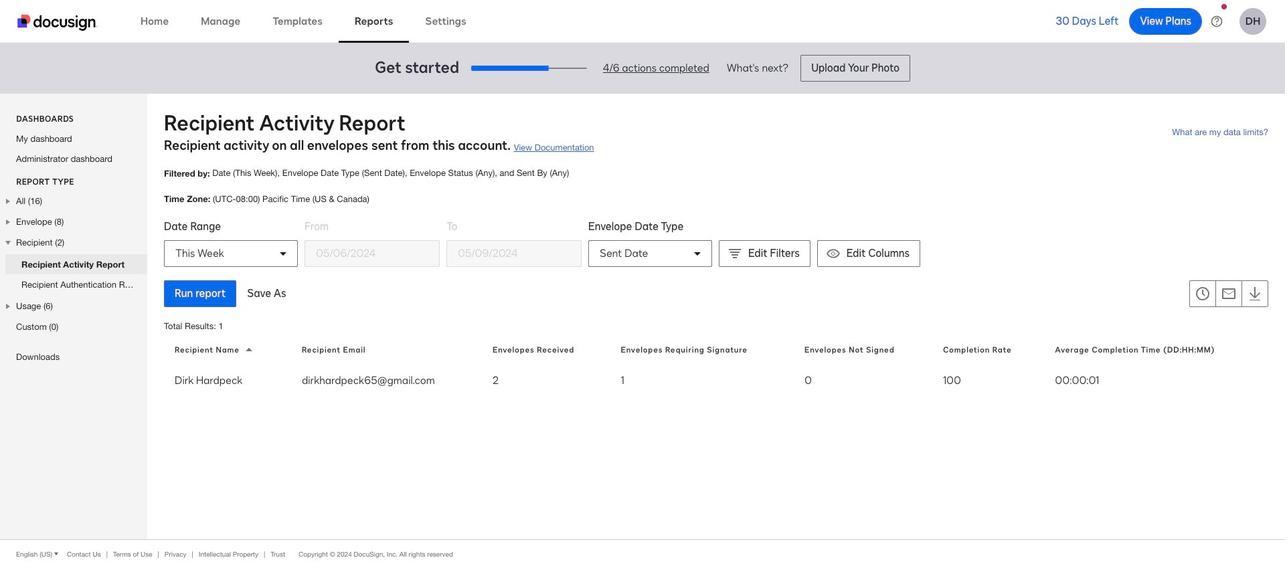Task type: describe. For each thing, give the bounding box(es) containing it.
more info region
[[0, 540, 1286, 568]]

2 mm/dd/yyyy text field from the left
[[447, 241, 581, 266]]

secondary report detail actions group
[[1190, 281, 1269, 307]]

primary report detail actions group
[[164, 281, 297, 307]]



Task type: vqa. For each thing, say whether or not it's contained in the screenshot.
heading
no



Task type: locate. For each thing, give the bounding box(es) containing it.
1 mm/dd/yyyy text field from the left
[[305, 241, 439, 266]]

0 horizontal spatial mm/dd/yyyy text field
[[305, 241, 439, 266]]

MM/DD/YYYY text field
[[305, 241, 439, 266], [447, 241, 581, 266]]

docusign esignature image
[[17, 14, 98, 30]]

1 horizontal spatial mm/dd/yyyy text field
[[447, 241, 581, 266]]



